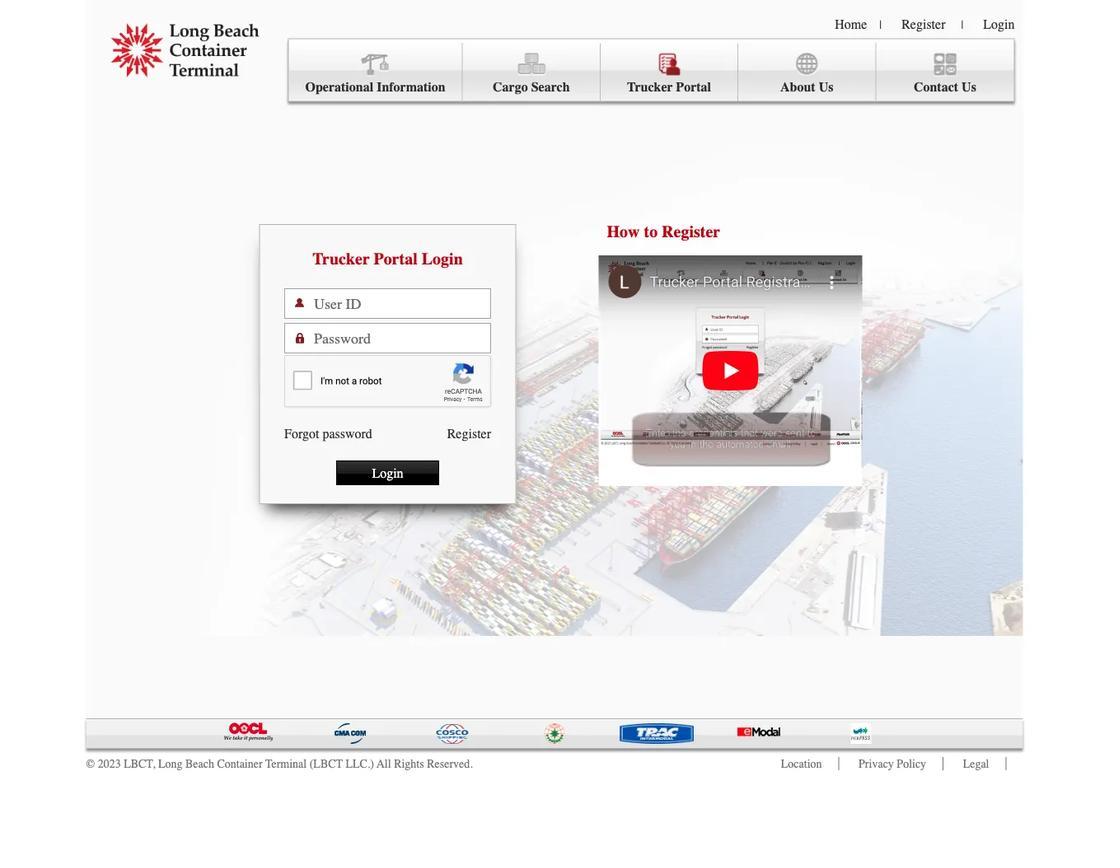 Task type: describe. For each thing, give the bounding box(es) containing it.
policy
[[897, 758, 927, 771]]

trucker for trucker portal
[[627, 80, 673, 95]]

operational information
[[305, 80, 446, 95]]

login button
[[336, 461, 439, 486]]

User ID text field
[[314, 289, 491, 318]]

trucker for trucker portal login
[[313, 250, 370, 269]]

container
[[217, 758, 263, 771]]

1 vertical spatial login
[[422, 250, 463, 269]]

portal for trucker portal
[[676, 80, 712, 95]]

cargo
[[493, 80, 528, 95]]

lbct,
[[124, 758, 155, 771]]

us for contact us
[[962, 80, 977, 95]]

2 | from the left
[[962, 18, 964, 31]]

about
[[781, 80, 816, 95]]

how to register
[[607, 223, 721, 242]]

beach
[[185, 758, 214, 771]]

privacy
[[859, 758, 894, 771]]

location link
[[781, 758, 823, 771]]

trucker portal login
[[313, 250, 463, 269]]

(lbct
[[310, 758, 343, 771]]

all
[[377, 758, 391, 771]]

trucker portal link
[[601, 43, 739, 102]]

portal for trucker portal login
[[374, 250, 418, 269]]

register for register link to the right
[[902, 16, 946, 32]]

forgot
[[284, 426, 319, 441]]

long
[[158, 758, 183, 771]]

login link
[[984, 16, 1015, 32]]

0 horizontal spatial register link
[[447, 426, 491, 441]]

rights
[[394, 758, 424, 771]]



Task type: locate. For each thing, give the bounding box(es) containing it.
2 vertical spatial login
[[372, 466, 404, 481]]

us for about us
[[819, 80, 834, 95]]

portal inside trucker portal link
[[676, 80, 712, 95]]

0 horizontal spatial register
[[447, 426, 491, 441]]

register link
[[902, 16, 946, 32], [447, 426, 491, 441]]

menu bar containing operational information
[[288, 38, 1015, 102]]

© 2023 lbct, long beach container terminal (lbct llc.) all rights reserved.
[[86, 758, 473, 771]]

| left login link
[[962, 18, 964, 31]]

trucker inside trucker portal link
[[627, 80, 673, 95]]

contact us link
[[877, 43, 1015, 102]]

contact us
[[914, 80, 977, 95]]

|
[[880, 18, 882, 31], [962, 18, 964, 31]]

llc.)
[[346, 758, 374, 771]]

how
[[607, 223, 640, 242]]

operational
[[305, 80, 374, 95]]

forgot password link
[[284, 426, 373, 441]]

0 vertical spatial register link
[[902, 16, 946, 32]]

1 horizontal spatial us
[[962, 80, 977, 95]]

0 vertical spatial register
[[902, 16, 946, 32]]

search
[[532, 80, 570, 95]]

contact
[[914, 80, 959, 95]]

0 vertical spatial trucker
[[627, 80, 673, 95]]

1 | from the left
[[880, 18, 882, 31]]

1 vertical spatial register
[[662, 223, 721, 242]]

1 horizontal spatial register link
[[902, 16, 946, 32]]

legal link
[[964, 758, 990, 771]]

1 us from the left
[[819, 80, 834, 95]]

us
[[819, 80, 834, 95], [962, 80, 977, 95]]

0 horizontal spatial us
[[819, 80, 834, 95]]

0 horizontal spatial |
[[880, 18, 882, 31]]

2 horizontal spatial register
[[902, 16, 946, 32]]

0 horizontal spatial login
[[372, 466, 404, 481]]

1 vertical spatial register link
[[447, 426, 491, 441]]

0 horizontal spatial trucker
[[313, 250, 370, 269]]

1 horizontal spatial trucker
[[627, 80, 673, 95]]

0 vertical spatial login
[[984, 16, 1015, 32]]

about us
[[781, 80, 834, 95]]

2 us from the left
[[962, 80, 977, 95]]

us right 'contact'
[[962, 80, 977, 95]]

us right about
[[819, 80, 834, 95]]

menu bar
[[288, 38, 1015, 102]]

0 horizontal spatial portal
[[374, 250, 418, 269]]

portal
[[676, 80, 712, 95], [374, 250, 418, 269]]

1 horizontal spatial register
[[662, 223, 721, 242]]

login up user id text field
[[422, 250, 463, 269]]

2 vertical spatial register
[[447, 426, 491, 441]]

operational information link
[[289, 43, 463, 102]]

privacy policy link
[[859, 758, 927, 771]]

Password password field
[[314, 324, 491, 353]]

privacy policy
[[859, 758, 927, 771]]

trucker
[[627, 80, 673, 95], [313, 250, 370, 269]]

2023
[[98, 758, 121, 771]]

login inside button
[[372, 466, 404, 481]]

register
[[902, 16, 946, 32], [662, 223, 721, 242], [447, 426, 491, 441]]

1 horizontal spatial portal
[[676, 80, 712, 95]]

1 horizontal spatial |
[[962, 18, 964, 31]]

cargo search link
[[463, 43, 601, 102]]

about us link
[[739, 43, 877, 102]]

login up the contact us link
[[984, 16, 1015, 32]]

forgot password
[[284, 426, 373, 441]]

| right home
[[880, 18, 882, 31]]

legal
[[964, 758, 990, 771]]

location
[[781, 758, 823, 771]]

password
[[323, 426, 373, 441]]

trucker portal
[[627, 80, 712, 95]]

home link
[[835, 16, 868, 32]]

©
[[86, 758, 95, 771]]

1 horizontal spatial login
[[422, 250, 463, 269]]

login for the login button
[[372, 466, 404, 481]]

0 vertical spatial portal
[[676, 80, 712, 95]]

cargo search
[[493, 80, 570, 95]]

register for leftmost register link
[[447, 426, 491, 441]]

login down password
[[372, 466, 404, 481]]

home
[[835, 16, 868, 32]]

1 vertical spatial portal
[[374, 250, 418, 269]]

to
[[644, 223, 658, 242]]

login
[[984, 16, 1015, 32], [422, 250, 463, 269], [372, 466, 404, 481]]

terminal
[[265, 758, 307, 771]]

information
[[377, 80, 446, 95]]

2 horizontal spatial login
[[984, 16, 1015, 32]]

reserved.
[[427, 758, 473, 771]]

login for login link
[[984, 16, 1015, 32]]

1 vertical spatial trucker
[[313, 250, 370, 269]]



Task type: vqa. For each thing, say whether or not it's contained in the screenshot.
privacy
yes



